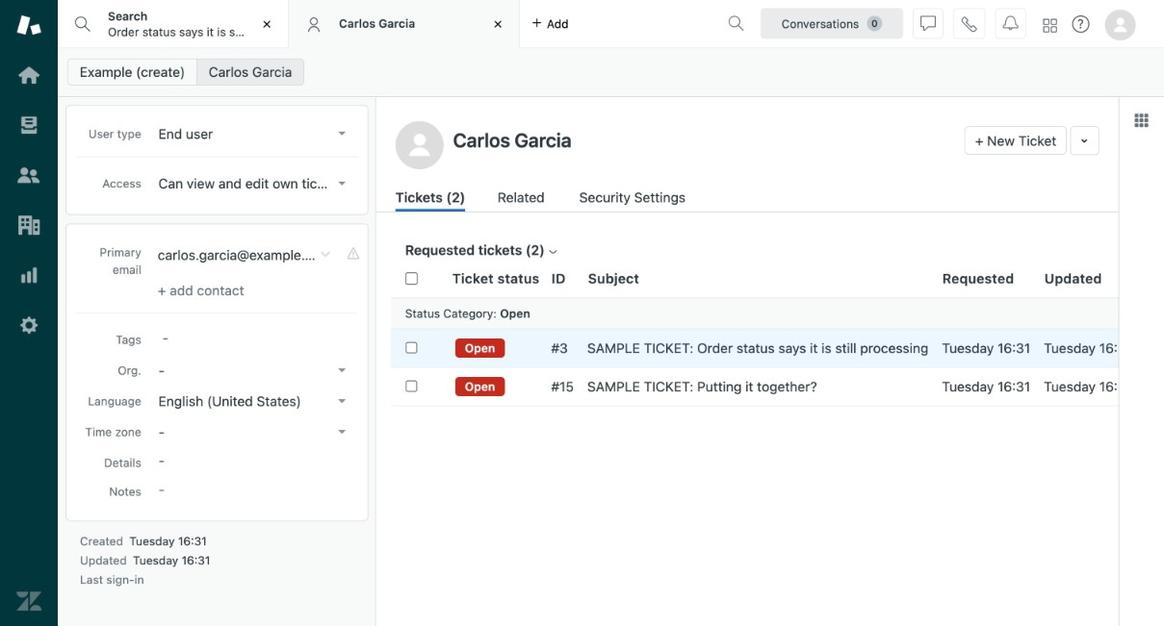 Task type: locate. For each thing, give the bounding box(es) containing it.
grid
[[376, 260, 1164, 627]]

2 arrow down image from the top
[[338, 369, 346, 373]]

tabs tab list
[[58, 0, 720, 48]]

0 horizontal spatial close image
[[257, 14, 277, 34]]

None checkbox
[[405, 342, 418, 355], [405, 381, 418, 393], [405, 342, 418, 355], [405, 381, 418, 393]]

1 arrow down image from the top
[[338, 182, 346, 185]]

arrow down image
[[338, 182, 346, 185], [338, 400, 346, 404]]

None text field
[[448, 126, 957, 155]]

0 vertical spatial arrow down image
[[338, 132, 346, 136]]

close image
[[257, 14, 277, 34], [488, 14, 508, 34]]

zendesk image
[[16, 590, 41, 615]]

1 close image from the left
[[257, 14, 277, 34]]

main element
[[0, 0, 58, 627]]

2 vertical spatial arrow down image
[[338, 430, 346, 434]]

tab
[[58, 0, 311, 48], [289, 0, 520, 48]]

apps image
[[1134, 113, 1149, 128]]

0 vertical spatial arrow down image
[[338, 182, 346, 185]]

1 horizontal spatial close image
[[488, 14, 508, 34]]

1 vertical spatial arrow down image
[[338, 369, 346, 373]]

notifications image
[[1003, 16, 1019, 31]]

3 arrow down image from the top
[[338, 430, 346, 434]]

arrow down image
[[338, 132, 346, 136], [338, 369, 346, 373], [338, 430, 346, 434]]

1 vertical spatial arrow down image
[[338, 400, 346, 404]]

admin image
[[16, 313, 41, 338]]

views image
[[16, 113, 41, 138]]

Select All Tickets checkbox
[[405, 273, 418, 285]]



Task type: describe. For each thing, give the bounding box(es) containing it.
get help image
[[1072, 15, 1090, 33]]

secondary element
[[58, 53, 1164, 91]]

reporting image
[[16, 263, 41, 288]]

2 close image from the left
[[488, 14, 508, 34]]

zendesk support image
[[16, 13, 41, 38]]

customers image
[[16, 163, 41, 188]]

1 arrow down image from the top
[[338, 132, 346, 136]]

organizations image
[[16, 213, 41, 238]]

- field
[[155, 327, 353, 348]]

2 tab from the left
[[289, 0, 520, 48]]

1 tab from the left
[[58, 0, 311, 48]]

get started image
[[16, 63, 41, 88]]

2 arrow down image from the top
[[338, 400, 346, 404]]

button displays agent's chat status as invisible. image
[[921, 16, 936, 31]]

zendesk products image
[[1044, 19, 1057, 32]]



Task type: vqa. For each thing, say whether or not it's contained in the screenshot.
Apps image
yes



